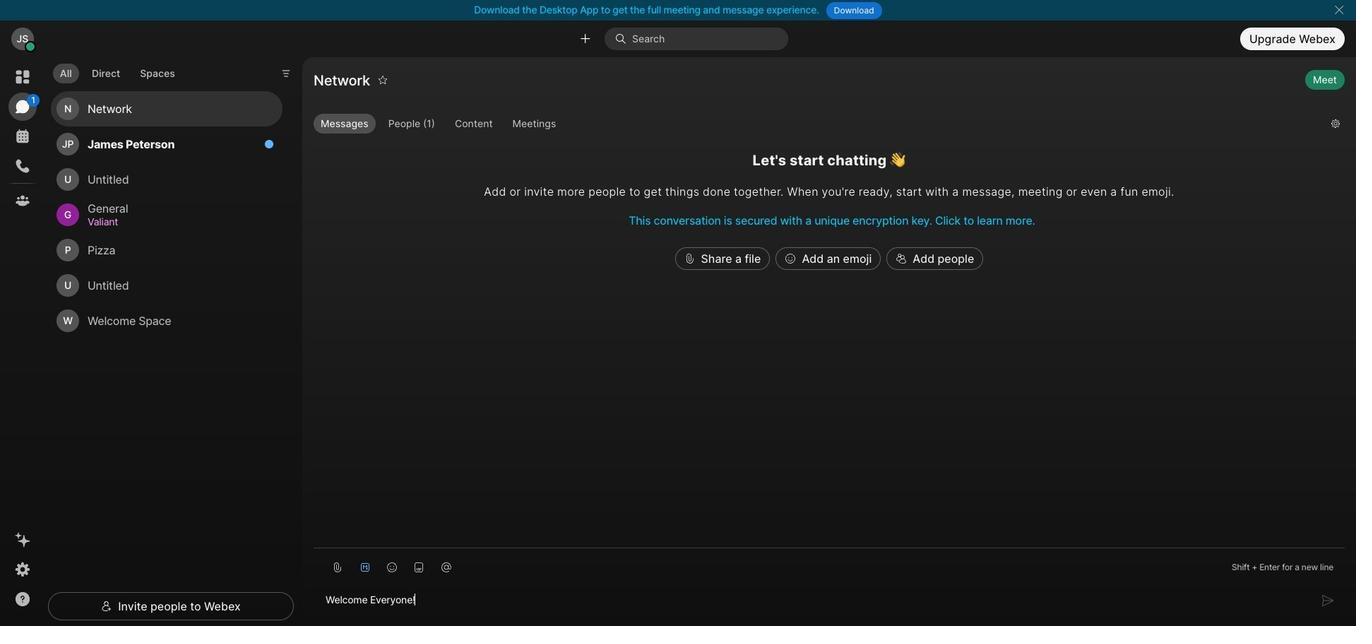 Task type: describe. For each thing, give the bounding box(es) containing it.
1 untitled list item from the top
[[51, 162, 283, 197]]

message composer toolbar element
[[314, 548, 1345, 581]]

webex tab list
[[8, 63, 40, 215]]

new messages image
[[264, 139, 274, 149]]

2 untitled list item from the top
[[51, 268, 283, 303]]

network list item
[[51, 91, 283, 127]]



Task type: locate. For each thing, give the bounding box(es) containing it.
untitled list item up valiant element
[[51, 162, 283, 197]]

group
[[314, 113, 1320, 136]]

tab list
[[49, 55, 186, 88]]

general list item
[[51, 197, 283, 233]]

cancel_16 image
[[1334, 4, 1345, 16]]

untitled list item
[[51, 162, 283, 197], [51, 268, 283, 303]]

welcome space list item
[[51, 303, 283, 339]]

james peterson, new messages list item
[[51, 127, 283, 162]]

pizza list item
[[51, 233, 283, 268]]

valiant element
[[88, 214, 266, 230]]

0 vertical spatial untitled list item
[[51, 162, 283, 197]]

untitled list item down valiant element
[[51, 268, 283, 303]]

1 vertical spatial untitled list item
[[51, 268, 283, 303]]

navigation
[[0, 57, 45, 626]]



Task type: vqa. For each thing, say whether or not it's contained in the screenshot.
Jeremy Miller, New messages list item
no



